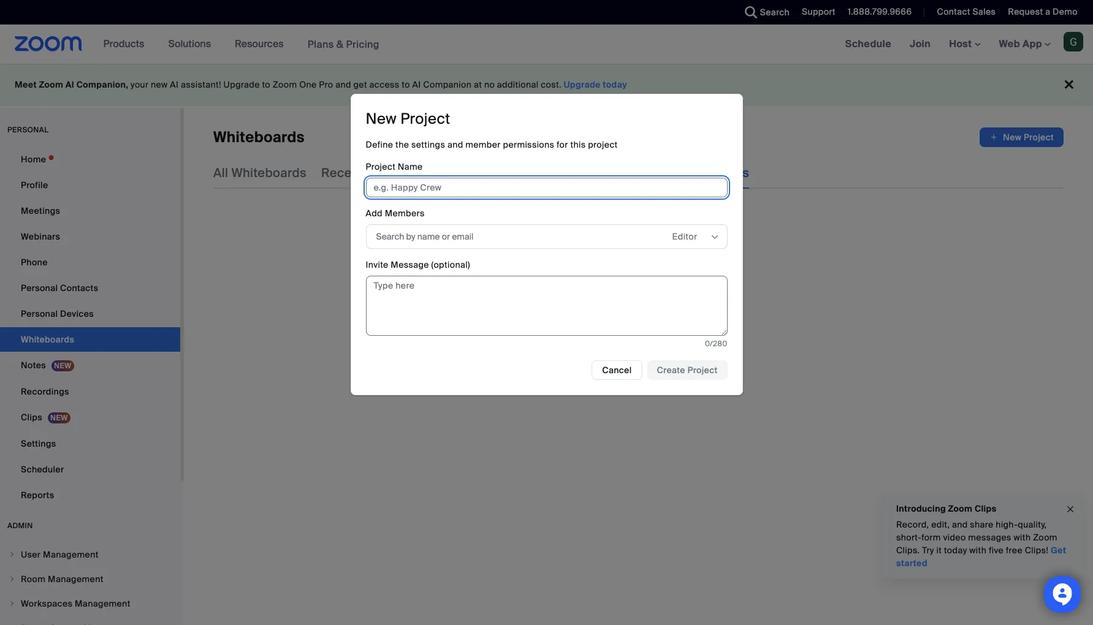 Task type: locate. For each thing, give the bounding box(es) containing it.
zoom up "clips!"
[[1034, 533, 1058, 544]]

name
[[398, 161, 423, 172]]

pricing
[[346, 38, 380, 51]]

project down '0/280'
[[688, 365, 718, 376]]

new project dialog
[[351, 94, 743, 396]]

cost.
[[541, 79, 562, 90]]

2 ai from the left
[[170, 79, 179, 90]]

all whiteboards
[[214, 165, 307, 181]]

the
[[396, 139, 409, 150]]

1 vertical spatial today
[[945, 545, 968, 556]]

to left one
[[262, 79, 271, 90]]

1 horizontal spatial today
[[945, 545, 968, 556]]

project up settings
[[401, 109, 451, 128]]

and inside the meet zoom ai companion, footer
[[336, 79, 351, 90]]

today down video
[[945, 545, 968, 556]]

your inside the meet zoom ai companion, footer
[[131, 79, 149, 90]]

add image
[[990, 131, 999, 144]]

form
[[922, 533, 942, 544]]

zoom up edit,
[[949, 504, 973, 515]]

settings
[[412, 139, 446, 150]]

project right first
[[673, 272, 725, 291]]

no
[[485, 79, 495, 90]]

ai left 'companion'
[[413, 79, 421, 90]]

0 vertical spatial project
[[589, 139, 618, 150]]

upgrade right cost.
[[564, 79, 601, 90]]

notes link
[[0, 353, 180, 379]]

permissions
[[503, 139, 555, 150]]

0 horizontal spatial new project
[[366, 109, 451, 128]]

0 vertical spatial create
[[553, 272, 602, 291]]

whiteboards right all
[[232, 165, 307, 181]]

1 vertical spatial new
[[1004, 132, 1022, 143]]

1 horizontal spatial to
[[402, 79, 410, 90]]

companion,
[[76, 79, 128, 90]]

1 vertical spatial new project
[[1004, 132, 1055, 143]]

today up whiteboards application on the top of the page
[[603, 79, 628, 90]]

and inside new project dialog
[[448, 139, 464, 150]]

banner
[[0, 25, 1094, 64]]

today inside record, edit, and share high-quality, short-form video messages with zoom clips. try it today with five free clips!
[[945, 545, 968, 556]]

1 horizontal spatial new
[[1004, 132, 1022, 143]]

0 horizontal spatial to
[[262, 79, 271, 90]]

create
[[553, 272, 602, 291], [657, 365, 686, 376]]

personal devices link
[[0, 302, 180, 326]]

Invite Message (optional) text field
[[366, 276, 728, 336]]

with down messages at the right bottom
[[970, 545, 987, 556]]

upgrade down product information navigation
[[224, 79, 260, 90]]

2 horizontal spatial and
[[953, 520, 969, 531]]

admin
[[7, 522, 33, 531]]

1 upgrade from the left
[[224, 79, 260, 90]]

messages
[[969, 533, 1012, 544]]

for
[[557, 139, 569, 150]]

1 horizontal spatial ai
[[170, 79, 179, 90]]

1 ai from the left
[[66, 79, 74, 90]]

clips
[[21, 412, 42, 423], [975, 504, 997, 515]]

0 horizontal spatial and
[[336, 79, 351, 90]]

1 horizontal spatial upgrade
[[564, 79, 601, 90]]

1 horizontal spatial and
[[448, 139, 464, 150]]

(optional)
[[432, 260, 470, 271]]

member
[[466, 139, 501, 150]]

new project right add icon
[[1004, 132, 1055, 143]]

personal devices
[[21, 309, 94, 320]]

plans & pricing link
[[308, 38, 380, 51], [308, 38, 380, 51]]

five
[[990, 545, 1004, 556]]

1 horizontal spatial create
[[657, 365, 686, 376]]

today
[[603, 79, 628, 90], [945, 545, 968, 556]]

join link
[[901, 25, 941, 64]]

personal down phone
[[21, 283, 58, 294]]

support link
[[793, 0, 839, 25], [803, 6, 836, 17]]

with up free at the right bottom of page
[[1015, 533, 1032, 544]]

clips up settings
[[21, 412, 42, 423]]

new project button
[[981, 128, 1064, 147]]

1 vertical spatial with
[[1015, 533, 1032, 544]]

1 to from the left
[[262, 79, 271, 90]]

join
[[911, 37, 931, 50]]

2 personal from the top
[[21, 309, 58, 320]]

demo
[[1054, 6, 1079, 17]]

0 vertical spatial new project
[[366, 109, 451, 128]]

and
[[336, 79, 351, 90], [448, 139, 464, 150], [953, 520, 969, 531]]

new inside new project 'button'
[[1004, 132, 1022, 143]]

1 horizontal spatial project
[[673, 272, 725, 291]]

personal down personal contacts in the left of the page
[[21, 309, 58, 320]]

0 vertical spatial with
[[534, 165, 559, 181]]

and up video
[[953, 520, 969, 531]]

whiteboards up all whiteboards
[[214, 128, 305, 147]]

to right access
[[402, 79, 410, 90]]

your left first
[[606, 272, 637, 291]]

high-
[[997, 520, 1019, 531]]

recordings link
[[0, 380, 180, 404]]

new project up the at top left
[[366, 109, 451, 128]]

your
[[131, 79, 149, 90], [606, 272, 637, 291]]

clips.
[[897, 545, 921, 556]]

meet zoom ai companion, footer
[[0, 64, 1094, 106]]

new
[[151, 79, 168, 90]]

1 vertical spatial personal
[[21, 309, 58, 320]]

0 horizontal spatial today
[[603, 79, 628, 90]]

1 personal from the top
[[21, 283, 58, 294]]

your left new
[[131, 79, 149, 90]]

project right add icon
[[1025, 132, 1055, 143]]

0/280
[[706, 339, 728, 349]]

with
[[534, 165, 559, 181], [1015, 533, 1032, 544], [970, 545, 987, 556]]

create inside button
[[657, 365, 686, 376]]

whiteboards for all
[[232, 165, 307, 181]]

ai right new
[[170, 79, 179, 90]]

new up define
[[366, 109, 397, 128]]

new project
[[366, 109, 451, 128], [1004, 132, 1055, 143]]

banner containing schedule
[[0, 25, 1094, 64]]

members
[[385, 208, 425, 219]]

e.g. Happy Crew text field
[[366, 178, 728, 198]]

new
[[366, 109, 397, 128], [1004, 132, 1022, 143]]

shared with me
[[489, 165, 580, 181]]

personal for personal contacts
[[21, 283, 58, 294]]

today inside the meet zoom ai companion, footer
[[603, 79, 628, 90]]

1 vertical spatial clips
[[975, 504, 997, 515]]

project
[[401, 109, 451, 128], [1025, 132, 1055, 143], [366, 161, 396, 172], [688, 365, 718, 376]]

1 horizontal spatial with
[[970, 545, 987, 556]]

pro
[[319, 79, 333, 90]]

ai left companion,
[[66, 79, 74, 90]]

0 vertical spatial today
[[603, 79, 628, 90]]

create for create your first project
[[553, 272, 602, 291]]

1 horizontal spatial new project
[[1004, 132, 1055, 143]]

and left get
[[336, 79, 351, 90]]

introducing
[[897, 504, 947, 515]]

clips up share
[[975, 504, 997, 515]]

new right add icon
[[1004, 132, 1022, 143]]

to
[[262, 79, 271, 90], [402, 79, 410, 90]]

1.888.799.9666 button
[[839, 0, 916, 25], [848, 6, 913, 17]]

with left me
[[534, 165, 559, 181]]

settings
[[21, 439, 56, 450]]

trash
[[654, 165, 686, 181]]

contact
[[938, 6, 971, 17]]

0 vertical spatial new
[[366, 109, 397, 128]]

1 vertical spatial and
[[448, 139, 464, 150]]

0 vertical spatial and
[[336, 79, 351, 90]]

try
[[923, 545, 935, 556]]

1 vertical spatial project
[[673, 272, 725, 291]]

0 horizontal spatial new
[[366, 109, 397, 128]]

create for create project
[[657, 365, 686, 376]]

cancel button
[[592, 361, 643, 380]]

0 horizontal spatial create
[[553, 272, 602, 291]]

0 horizontal spatial upgrade
[[224, 79, 260, 90]]

whiteboards inside application
[[214, 128, 305, 147]]

personal contacts link
[[0, 276, 180, 301]]

quality,
[[1019, 520, 1048, 531]]

admin menu menu
[[0, 544, 180, 626]]

2 vertical spatial with
[[970, 545, 987, 556]]

0 vertical spatial personal
[[21, 283, 58, 294]]

starred
[[595, 165, 639, 181]]

meetings
[[21, 206, 60, 217]]

zoom right meet
[[39, 79, 63, 90]]

record, edit, and share high-quality, short-form video messages with zoom clips. try it today with five free clips!
[[897, 520, 1058, 556]]

request a demo link
[[1000, 0, 1094, 25], [1009, 6, 1079, 17]]

a
[[1046, 6, 1051, 17]]

assistant!
[[181, 79, 221, 90]]

get
[[1052, 545, 1067, 556]]

plans & pricing
[[308, 38, 380, 51]]

close image
[[1066, 503, 1076, 517]]

2 horizontal spatial with
[[1015, 533, 1032, 544]]

0 horizontal spatial ai
[[66, 79, 74, 90]]

share
[[971, 520, 994, 531]]

one
[[300, 79, 317, 90]]

1 vertical spatial create
[[657, 365, 686, 376]]

zoom left one
[[273, 79, 297, 90]]

new project inside dialog
[[366, 109, 451, 128]]

get
[[354, 79, 367, 90]]

whiteboards
[[214, 128, 305, 147], [232, 165, 307, 181], [399, 165, 474, 181]]

0 vertical spatial your
[[131, 79, 149, 90]]

add
[[366, 208, 383, 219]]

0 horizontal spatial project
[[589, 139, 618, 150]]

project right this at right top
[[589, 139, 618, 150]]

0 horizontal spatial with
[[534, 165, 559, 181]]

request a demo
[[1009, 6, 1079, 17]]

2 to from the left
[[402, 79, 410, 90]]

contact sales link
[[929, 0, 1000, 25], [938, 6, 997, 17]]

webinars link
[[0, 225, 180, 249]]

2 horizontal spatial ai
[[413, 79, 421, 90]]

2 vertical spatial and
[[953, 520, 969, 531]]

whiteboards for my
[[399, 165, 474, 181]]

meet zoom ai companion, your new ai assistant! upgrade to zoom one pro and get access to ai companion at no additional cost. upgrade today
[[15, 79, 628, 90]]

invite
[[366, 260, 389, 271]]

and right settings
[[448, 139, 464, 150]]

0 horizontal spatial clips
[[21, 412, 42, 423]]

my
[[378, 165, 396, 181]]

0 vertical spatial clips
[[21, 412, 42, 423]]

1 vertical spatial your
[[606, 272, 637, 291]]

0 horizontal spatial your
[[131, 79, 149, 90]]

whiteboards down settings
[[399, 165, 474, 181]]



Task type: vqa. For each thing, say whether or not it's contained in the screenshot.
the bottommost application
no



Task type: describe. For each thing, give the bounding box(es) containing it.
and inside record, edit, and share high-quality, short-form video messages with zoom clips. try it today with five free clips!
[[953, 520, 969, 531]]

devices
[[60, 309, 94, 320]]

contacts
[[60, 283, 98, 294]]

add members
[[366, 208, 425, 219]]

schedule link
[[837, 25, 901, 64]]

show options image
[[710, 233, 720, 242]]

edit,
[[932, 520, 951, 531]]

recordings
[[21, 387, 69, 398]]

project inside button
[[688, 365, 718, 376]]

first
[[641, 272, 670, 291]]

contact sales
[[938, 6, 997, 17]]

cancel
[[603, 365, 632, 376]]

get started link
[[897, 545, 1067, 569]]

schedule
[[846, 37, 892, 50]]

free
[[1007, 545, 1023, 556]]

shared
[[489, 165, 531, 181]]

editor button
[[673, 228, 710, 246]]

reports
[[21, 490, 54, 501]]

1.888.799.9666
[[848, 6, 913, 17]]

me
[[562, 165, 580, 181]]

short-
[[897, 533, 922, 544]]

plans
[[308, 38, 334, 51]]

1 horizontal spatial your
[[606, 272, 637, 291]]

2 upgrade from the left
[[564, 79, 601, 90]]

recent
[[321, 165, 364, 181]]

define the settings and member permissions for this project
[[366, 139, 618, 150]]

at
[[474, 79, 482, 90]]

started
[[897, 558, 928, 569]]

project inside 'button'
[[1025, 132, 1055, 143]]

notes
[[21, 360, 46, 371]]

settings link
[[0, 432, 180, 456]]

personal
[[7, 125, 49, 135]]

&
[[337, 38, 344, 51]]

phone link
[[0, 250, 180, 275]]

profile
[[21, 180, 48, 191]]

this
[[571, 139, 586, 150]]

clips link
[[0, 406, 180, 431]]

reports link
[[0, 483, 180, 508]]

projects
[[701, 165, 750, 181]]

invite message (optional)
[[366, 260, 470, 271]]

project down define
[[366, 161, 396, 172]]

define
[[366, 139, 393, 150]]

support
[[803, 6, 836, 17]]

whiteboards application
[[214, 128, 1064, 147]]

clips inside personal menu menu
[[21, 412, 42, 423]]

3 ai from the left
[[413, 79, 421, 90]]

webinars
[[21, 231, 60, 242]]

companion
[[424, 79, 472, 90]]

request
[[1009, 6, 1044, 17]]

zoom logo image
[[15, 36, 82, 52]]

additional
[[497, 79, 539, 90]]

all
[[214, 165, 228, 181]]

zoom inside record, edit, and share high-quality, short-form video messages with zoom clips. try it today with five free clips!
[[1034, 533, 1058, 544]]

access
[[370, 79, 400, 90]]

introducing zoom clips
[[897, 504, 997, 515]]

home
[[21, 154, 46, 165]]

my whiteboards
[[378, 165, 474, 181]]

personal menu menu
[[0, 147, 180, 509]]

meet
[[15, 79, 37, 90]]

get started
[[897, 545, 1067, 569]]

video
[[944, 533, 967, 544]]

create your first project
[[553, 272, 725, 291]]

clips!
[[1026, 545, 1049, 556]]

1 horizontal spatial clips
[[975, 504, 997, 515]]

sales
[[973, 6, 997, 17]]

tabs of all whiteboard page tab list
[[214, 157, 750, 189]]

product information navigation
[[94, 25, 389, 64]]

meetings navigation
[[837, 25, 1094, 64]]

it
[[937, 545, 943, 556]]

record,
[[897, 520, 930, 531]]

with inside tabs of all whiteboard page 'tab list'
[[534, 165, 559, 181]]

profile link
[[0, 173, 180, 198]]

scheduler link
[[0, 458, 180, 482]]

editor
[[673, 231, 698, 242]]

personal for personal devices
[[21, 309, 58, 320]]

phone
[[21, 257, 48, 268]]

contact sales link up meetings navigation
[[938, 6, 997, 17]]

contact sales link up join
[[929, 0, 1000, 25]]

upgrade today link
[[564, 79, 628, 90]]

new inside new project dialog
[[366, 109, 397, 128]]

new project inside 'button'
[[1004, 132, 1055, 143]]

project inside dialog
[[589, 139, 618, 150]]

Search by name or email,Search by name or email text field
[[376, 228, 647, 246]]



